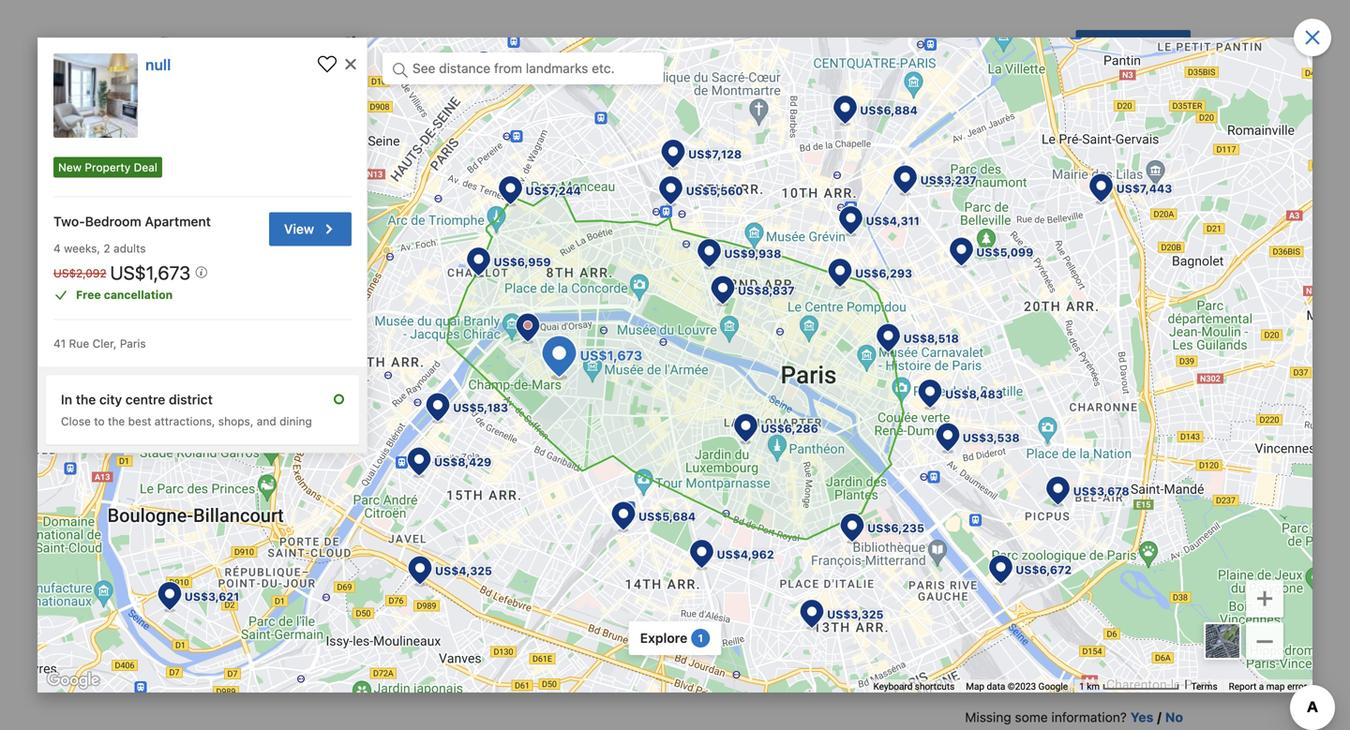 Task type: locate. For each thing, give the bounding box(es) containing it.
information?
[[1051, 161, 1127, 176], [1051, 710, 1127, 725]]

adults
[[113, 242, 146, 255]]

report a map error link
[[1229, 681, 1307, 692]]

information? for property surroundings
[[1051, 161, 1127, 176]]

km
[[1087, 681, 1100, 692]]

1 horizontal spatial &
[[937, 358, 947, 376]]

0 vertical spatial information?
[[1051, 161, 1127, 176]]

shortcuts
[[915, 681, 955, 692]]

0 horizontal spatial storage
[[246, 312, 292, 328]]

1 vertical spatial property
[[85, 161, 131, 174]]

1 vertical spatial see
[[1087, 225, 1111, 240]]

no button
[[1165, 160, 1183, 178], [1165, 708, 1183, 727]]

/ for property surroundings
[[1157, 161, 1161, 176]]

0 vertical spatial 1
[[698, 632, 703, 645]]

room
[[543, 595, 585, 613]]

1 vertical spatial /
[[1157, 710, 1161, 725]]

bedroom up linen
[[189, 640, 255, 658]]

0 horizontal spatial the
[[76, 392, 96, 407]]

/
[[1157, 161, 1161, 176], [1157, 710, 1161, 725]]

internet
[[189, 420, 248, 438]]

1 horizontal spatial the
[[108, 415, 125, 428]]

us$4,311
[[866, 214, 920, 227]]

chair
[[284, 510, 314, 526]]

information? down 1 km
[[1051, 710, 1127, 725]]

1 vertical spatial yes
[[1131, 710, 1153, 725]]

1 vertical spatial no button
[[1165, 708, 1183, 727]]

may
[[516, 137, 538, 150]]

41 rue cler, paris
[[53, 337, 146, 350]]

2 see availability button from the top
[[1076, 216, 1191, 250]]

1 vertical spatial missing some information? yes / no
[[965, 710, 1183, 725]]

luggage storage down most popular facilities
[[189, 312, 292, 328]]

1 vertical spatial some
[[1015, 710, 1048, 725]]

google
[[1038, 681, 1068, 692]]

0 vertical spatial yes button
[[1131, 160, 1153, 178]]

0 horizontal spatial &
[[591, 532, 602, 550]]

media & technology
[[543, 532, 689, 550]]

terms link
[[1191, 681, 1217, 692]]

1 / from the top
[[1157, 161, 1161, 176]]

1 vertical spatial bedroom
[[189, 640, 255, 658]]

availability for facilities of 1589 - eiffel tower& invalides - chic studio
[[1114, 225, 1179, 240]]

us$1,673 up cancellation
[[110, 261, 195, 283]]

rue
[[69, 337, 89, 350]]

missing
[[965, 161, 1011, 176], [965, 710, 1011, 725]]

missing some information? yes / no for facilities of 1589 - eiffel tower& invalides - chic studio
[[965, 710, 1183, 725]]

1 vertical spatial missing
[[965, 710, 1011, 725]]

1 some from the top
[[1015, 161, 1048, 176]]

0 vertical spatial see availability
[[1087, 39, 1179, 55]]

distances right "all"
[[176, 137, 227, 150]]

missing some information? yes / no down 1 km
[[965, 710, 1183, 725]]

storage down the 'us$3,538' at the right bottom of the page
[[953, 450, 999, 465]]

no button down 1 km button
[[1165, 708, 1183, 727]]

0 vertical spatial /
[[1157, 161, 1161, 176]]

1 vertical spatial 1
[[1079, 681, 1084, 692]]

error
[[1287, 681, 1307, 692]]

&
[[937, 358, 947, 376], [591, 532, 602, 550]]

hairdryer
[[543, 434, 599, 449]]

_ link
[[1246, 610, 1283, 660]]

0 vertical spatial kitchen
[[189, 482, 245, 500]]

2 distances from the left
[[462, 137, 513, 150]]

toilet paper
[[543, 387, 615, 402]]

1 right explore
[[698, 632, 703, 645]]

1 vertical spatial luggage storage
[[897, 450, 999, 465]]

yes button down 1 km button
[[1131, 708, 1153, 727]]

0 vertical spatial yes
[[1131, 161, 1153, 176]]

refrigerator
[[189, 605, 262, 621]]

1 missing from the top
[[965, 161, 1011, 176]]

yes up us$7,443
[[1131, 161, 1153, 176]]

2 availability from the top
[[1114, 225, 1179, 240]]

1 vertical spatial &
[[591, 532, 602, 550]]

information? up us$7,443
[[1051, 161, 1127, 176]]

yes button up us$7,443
[[1131, 160, 1153, 178]]

1 km button
[[1074, 680, 1186, 693]]

flat-screen tv
[[543, 560, 632, 576]]

missing some information? yes / no up us$7,443
[[965, 161, 1183, 176]]

2 yes button from the top
[[1131, 708, 1153, 727]]

property surroundings
[[159, 32, 395, 58]]

close info window image
[[342, 56, 359, 72]]

1 horizontal spatial 1
[[1079, 681, 1084, 692]]

bedroom up '2'
[[85, 214, 141, 229]]

us$1,673 up paper in the bottom left of the page
[[580, 348, 642, 363]]

1 vertical spatial luggage
[[897, 450, 950, 465]]

terms
[[1191, 681, 1217, 692]]

the right in
[[76, 392, 96, 407]]

_
[[1257, 610, 1273, 646]]

/ down 1 km button
[[1157, 710, 1161, 725]]

paper
[[579, 387, 615, 402]]

see for property surroundings
[[1087, 39, 1111, 55]]

yes button
[[1131, 160, 1153, 178], [1131, 708, 1153, 727]]

1 vertical spatial information?
[[1051, 710, 1127, 725]]

storage down facilities
[[246, 312, 292, 328]]

studio
[[666, 218, 731, 244]]

0 horizontal spatial distances
[[176, 137, 227, 150]]

0 horizontal spatial luggage storage
[[189, 312, 292, 328]]

0 horizontal spatial property
[[85, 161, 131, 174]]

luggage
[[189, 312, 242, 328], [897, 450, 950, 465]]

0 horizontal spatial us$1,673
[[110, 261, 195, 283]]

some down ©2023
[[1015, 710, 1048, 725]]

0 vertical spatial property
[[159, 32, 251, 58]]

luggage down reception
[[897, 450, 950, 465]]

0 vertical spatial see
[[1087, 39, 1111, 55]]

& up "screen"
[[591, 532, 602, 550]]

1 for 1 km
[[1079, 681, 1084, 692]]

kitchen
[[189, 482, 245, 500], [189, 558, 235, 573]]

0 horizontal spatial luggage
[[189, 312, 242, 328]]

1589
[[283, 218, 338, 244]]

tower&
[[416, 218, 495, 244]]

1 vertical spatial yes button
[[1131, 708, 1153, 727]]

us$5,183
[[453, 401, 508, 414]]

facilities
[[259, 274, 320, 292]]

0 vertical spatial availability
[[1114, 39, 1179, 55]]

attractions,
[[155, 415, 215, 428]]

2 some from the top
[[1015, 710, 1048, 725]]

desk
[[543, 497, 574, 513]]

1 vertical spatial storage
[[953, 450, 999, 465]]

luggage storage
[[189, 312, 292, 328], [897, 450, 999, 465]]

missing some information? yes / no for property surroundings
[[965, 161, 1183, 176]]

kitchen up children's
[[189, 482, 245, 500]]

us$7,443
[[1116, 182, 1172, 195]]

1 see availability button from the top
[[1076, 30, 1191, 64]]

0 vertical spatial bedroom
[[85, 214, 141, 229]]

0 horizontal spatial 1
[[698, 632, 703, 645]]

2 missing from the top
[[965, 710, 1011, 725]]

2 see availability from the top
[[1087, 225, 1179, 240]]

no down attractions, on the bottom left
[[159, 443, 177, 459]]

1 vertical spatial us$1,673
[[580, 348, 642, 363]]

no button for property surroundings
[[1165, 160, 1183, 178]]

1 horizontal spatial property
[[159, 32, 251, 58]]

2 information? from the top
[[1051, 710, 1127, 725]]

1 for 1
[[698, 632, 703, 645]]

storage
[[246, 312, 292, 328], [953, 450, 999, 465]]

explore
[[640, 630, 687, 646]]

us$9,938
[[724, 247, 781, 260]]

1 left km
[[1079, 681, 1084, 692]]

map
[[1266, 681, 1285, 692]]

distances
[[176, 137, 227, 150], [462, 137, 513, 150]]

us$6,293
[[855, 267, 912, 280]]

media
[[543, 532, 587, 550]]

non-
[[897, 513, 928, 528]]

see availability button
[[1076, 30, 1191, 64], [1076, 216, 1191, 250]]

some right us$3,237 on the top right of the page
[[1015, 161, 1048, 176]]

See distance from landmarks etc. search field
[[383, 53, 664, 84]]

information? for facilities of 1589 - eiffel tower& invalides - chic studio
[[1051, 710, 1127, 725]]

2 no button from the top
[[1165, 708, 1183, 727]]

to
[[94, 415, 105, 428]]

0 vertical spatial no button
[[1165, 160, 1183, 178]]

1 vertical spatial see availability button
[[1076, 216, 1191, 250]]

missing some information? yes / no
[[965, 161, 1183, 176], [965, 710, 1183, 725]]

luggage down popular
[[189, 312, 242, 328]]

us$6,884
[[860, 103, 918, 117]]

1 horizontal spatial luggage storage
[[897, 450, 999, 465]]

- left chic
[[598, 218, 608, 244]]

2 missing some information? yes / no from the top
[[965, 710, 1183, 725]]

1 horizontal spatial -
[[598, 218, 608, 244]]

1 inside button
[[1079, 681, 1084, 692]]

see availability
[[1087, 39, 1179, 55], [1087, 225, 1179, 240]]

0 horizontal spatial -
[[343, 218, 353, 244]]

1 see from the top
[[1087, 39, 1111, 55]]

close
[[61, 415, 91, 428]]

1 information? from the top
[[1051, 161, 1127, 176]]

in
[[305, 137, 315, 150]]

screen
[[571, 560, 612, 576]]

0 vertical spatial some
[[1015, 161, 1048, 176]]

1 horizontal spatial distances
[[462, 137, 513, 150]]

1 no button from the top
[[1165, 160, 1183, 178]]

1 see availability from the top
[[1087, 39, 1179, 55]]

0 vertical spatial missing some information? yes / no
[[965, 161, 1183, 176]]

- left eiffel at top left
[[343, 218, 353, 244]]

1
[[698, 632, 703, 645], [1079, 681, 1084, 692]]

technology
[[605, 532, 689, 550]]

luggage storage down reception
[[897, 450, 999, 465]]

no
[[1165, 161, 1183, 176], [159, 382, 177, 397], [159, 443, 177, 459], [1165, 710, 1183, 725]]

are
[[230, 137, 247, 150]]

0 vertical spatial see availability button
[[1076, 30, 1191, 64]]

parking
[[180, 382, 225, 397]]

high
[[254, 510, 280, 526]]

map view dialog
[[0, 0, 1350, 730]]

1 vertical spatial kitchen
[[189, 558, 235, 573]]

0 vertical spatial luggage storage
[[189, 312, 292, 328]]

available. up "and"
[[229, 382, 285, 397]]

1 distances from the left
[[176, 137, 227, 150]]

district
[[169, 392, 213, 407]]

missing down data
[[965, 710, 1011, 725]]

0 vertical spatial &
[[937, 358, 947, 376]]

0 vertical spatial luggage
[[189, 312, 242, 328]]

1 yes button from the top
[[1131, 160, 1153, 178]]

1 yes from the top
[[1131, 161, 1153, 176]]

keyboard shortcuts button
[[873, 680, 955, 693]]

the right the to
[[108, 415, 125, 428]]

us$7,128
[[688, 147, 742, 161]]

+ link
[[1246, 578, 1283, 618]]

living
[[543, 469, 587, 486]]

yes down 1 km button
[[1131, 710, 1153, 725]]

invalides
[[500, 218, 593, 244]]

0 horizontal spatial bedroom
[[85, 214, 141, 229]]

view
[[284, 221, 314, 237]]

1 availability from the top
[[1114, 39, 1179, 55]]

google image
[[42, 668, 104, 693]]

2 / from the top
[[1157, 710, 1161, 725]]

children's high chair
[[189, 510, 314, 526]]

1 vertical spatial availability
[[1114, 225, 1179, 240]]

two-bedroom apartment
[[53, 214, 211, 229]]

0 vertical spatial storage
[[246, 312, 292, 328]]

1 missing some information? yes / no from the top
[[965, 161, 1183, 176]]

drink
[[951, 358, 990, 376]]

non-smoking throughout
[[897, 513, 1050, 528]]

& right food
[[937, 358, 947, 376]]

1 - from the left
[[343, 218, 353, 244]]

1 vertical spatial see availability
[[1087, 225, 1179, 240]]

1 horizontal spatial us$1,673
[[580, 348, 642, 363]]

available. down the dining
[[276, 443, 333, 459]]

parking
[[189, 358, 245, 376]]

/ up us$7,443
[[1157, 161, 1161, 176]]

bedroom
[[85, 214, 141, 229], [189, 640, 255, 658]]

2 yes from the top
[[1131, 710, 1153, 725]]

distances left may
[[462, 137, 513, 150]]

0 vertical spatial missing
[[965, 161, 1011, 176]]

amenities
[[588, 595, 661, 613]]

kitchen down stovetop
[[189, 558, 235, 573]]

no button up us$7,443
[[1165, 160, 1183, 178]]

us$6,286
[[761, 422, 818, 435]]

microwave
[[189, 581, 254, 597]]

throughout
[[982, 513, 1050, 528]]

report a map error
[[1229, 681, 1307, 692]]

2 see from the top
[[1087, 225, 1111, 240]]

see availability for property surroundings
[[1087, 39, 1179, 55]]

missing up us$5,099
[[965, 161, 1011, 176]]

weeks,
[[64, 242, 100, 255]]



Task type: describe. For each thing, give the bounding box(es) containing it.
map data ©2023 google
[[966, 681, 1068, 692]]

area
[[590, 469, 624, 486]]

centre
[[125, 392, 165, 407]]

us$4,325
[[435, 565, 492, 578]]

services
[[974, 421, 1035, 439]]

linen
[[189, 668, 222, 684]]

& for media
[[591, 532, 602, 550]]

data
[[987, 681, 1005, 692]]

no left parking
[[159, 382, 177, 397]]

children's
[[189, 510, 250, 526]]

us$3,237
[[920, 173, 976, 186]]

yes for facilities of 1589 - eiffel tower& invalides - chic studio
[[1131, 710, 1153, 725]]

us$5,560
[[686, 184, 743, 197]]

no down 1 km button
[[1165, 710, 1183, 725]]

1 kitchen from the top
[[189, 482, 245, 500]]

property inside new property deal. a reduced rate for the property's first 3 customers during its first 90 days on booking.com.. element
[[85, 161, 131, 174]]

us$6,235
[[867, 522, 924, 535]]

see for facilities of 1589 - eiffel tower& invalides - chic studio
[[1087, 225, 1111, 240]]

paris
[[120, 337, 146, 350]]

apartment
[[145, 214, 211, 229]]

2 kitchen from the top
[[189, 558, 235, 573]]

0 vertical spatial the
[[76, 392, 96, 407]]

bedroom inside map view dialog
[[85, 214, 141, 229]]

french
[[897, 600, 939, 615]]

in the city centre district close to the best attractions, shops, and dining
[[61, 392, 312, 428]]

see availability button for facilities of 1589 - eiffel tower& invalides - chic studio
[[1076, 216, 1191, 250]]

languages spoken
[[897, 547, 1033, 565]]

spoken
[[980, 547, 1033, 565]]

missing for facilities of 1589 - eiffel tower& invalides - chic studio
[[965, 710, 1011, 725]]

surroundings
[[256, 32, 395, 58]]

0 vertical spatial us$1,673
[[110, 261, 195, 283]]

1 horizontal spatial bedroom
[[189, 640, 255, 658]]

shops,
[[218, 415, 254, 428]]

1 horizontal spatial luggage
[[897, 450, 950, 465]]

straight
[[318, 137, 359, 150]]

1 vertical spatial the
[[108, 415, 125, 428]]

1 vertical spatial available.
[[276, 443, 333, 459]]

no parking available.
[[159, 382, 285, 397]]

new
[[58, 161, 82, 174]]

yes for property surroundings
[[1131, 161, 1153, 176]]

some for property surroundings
[[1015, 161, 1048, 176]]

facilities of 1589 - eiffel tower& invalides - chic studio
[[159, 218, 731, 244]]

& for food
[[937, 358, 947, 376]]

no internet access available.
[[159, 443, 333, 459]]

4
[[53, 242, 61, 255]]

no button for facilities of 1589 - eiffel tower& invalides - chic studio
[[1165, 708, 1183, 727]]

heating
[[543, 623, 590, 639]]

0 vertical spatial available.
[[229, 382, 285, 397]]

most
[[159, 274, 196, 292]]

null link
[[145, 56, 171, 74]]

©2023
[[1008, 681, 1036, 692]]

in
[[61, 392, 72, 407]]

41
[[53, 337, 66, 350]]

2 - from the left
[[598, 218, 608, 244]]

cancellation
[[104, 288, 173, 302]]

see availability for facilities of 1589 - eiffel tower& invalides - chic studio
[[1087, 225, 1179, 240]]

all
[[159, 137, 173, 150]]

free
[[76, 288, 101, 302]]

missing for property surroundings
[[965, 161, 1011, 176]]

+
[[1255, 578, 1274, 614]]

toilet
[[543, 387, 576, 402]]

keyboard
[[873, 681, 913, 692]]

2
[[103, 242, 110, 255]]

new property deal
[[58, 161, 157, 174]]

all distances are measured in straight lines. actual travel distances may vary.
[[159, 137, 566, 150]]

stovetop
[[189, 534, 244, 549]]

map region
[[38, 38, 1313, 693]]

some for facilities of 1589 - eiffel tower& invalides - chic studio
[[1015, 710, 1048, 725]]

lines.
[[362, 137, 390, 150]]

travel
[[429, 137, 459, 150]]

us$8,429
[[434, 456, 491, 469]]

actual
[[393, 137, 426, 150]]

map
[[966, 681, 984, 692]]

view link
[[269, 212, 352, 246]]

city
[[99, 392, 122, 407]]

tea/coffee maker
[[897, 387, 1003, 402]]

reception services
[[897, 421, 1035, 439]]

food & drink
[[897, 358, 990, 376]]

two-
[[53, 214, 85, 229]]

best
[[128, 415, 151, 428]]

and
[[257, 415, 276, 428]]

4 weeks, 2 adults
[[53, 242, 146, 255]]

1 horizontal spatial storage
[[953, 450, 999, 465]]

yes button for facilities of 1589 - eiffel tower& invalides - chic studio
[[1131, 708, 1153, 727]]

report
[[1229, 681, 1257, 692]]

flat-
[[543, 560, 571, 576]]

us$3,538
[[963, 431, 1020, 444]]

tv
[[616, 560, 632, 576]]

yes button for property surroundings
[[1131, 160, 1153, 178]]

of
[[257, 218, 278, 244]]

new property deal. a reduced rate for the property's first 3 customers during its first 90 days on booking.com.. element
[[53, 157, 162, 177]]

miscellaneous
[[897, 484, 1001, 502]]

1 km
[[1079, 681, 1102, 692]]

availability for property surroundings
[[1114, 39, 1179, 55]]

no up us$7,443
[[1165, 161, 1183, 176]]

free cancellation
[[76, 288, 173, 302]]

us$3,325
[[827, 608, 884, 621]]

/ for facilities of 1589 - eiffel tower& invalides - chic studio
[[1157, 710, 1161, 725]]

us$3,678
[[1073, 485, 1129, 498]]

us$5,099
[[976, 246, 1033, 259]]

smoking
[[928, 513, 979, 528]]

us$6,959
[[494, 255, 551, 268]]

dining
[[280, 415, 312, 428]]

see availability button for property surroundings
[[1076, 30, 1191, 64]]

maker
[[966, 387, 1003, 402]]

deal
[[134, 161, 157, 174]]



Task type: vqa. For each thing, say whether or not it's contained in the screenshot.
Hotel
no



